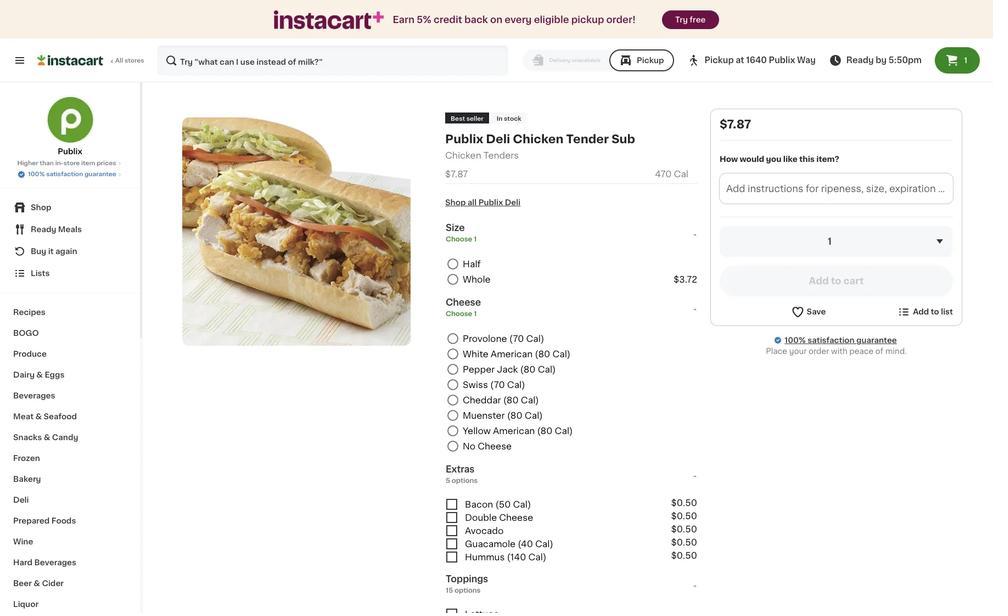 Task type: vqa. For each thing, say whether or not it's contained in the screenshot.
8
no



Task type: describe. For each thing, give the bounding box(es) containing it.
item
[[81, 160, 95, 166]]

options for extras
[[452, 478, 478, 485]]

eligible
[[534, 15, 569, 24]]

lists link
[[7, 263, 133, 284]]

1 field
[[720, 226, 953, 257]]

swiss
[[463, 381, 488, 389]]

snacks & candy link
[[7, 427, 133, 448]]

earn 5% credit back on every eligible pickup order!
[[393, 15, 636, 24]]

yellow
[[463, 427, 491, 436]]

add to list
[[913, 308, 953, 316]]

peace
[[850, 347, 874, 355]]

buy it again
[[31, 248, 77, 255]]

cal) for guacamole (40 cal)
[[535, 540, 554, 549]]

on
[[490, 15, 503, 24]]

470
[[655, 170, 672, 178]]

(80 up yellow american (80 cal)
[[507, 411, 523, 420]]

frozen link
[[7, 448, 133, 469]]

0 vertical spatial beverages
[[13, 392, 55, 400]]

1 vertical spatial $7.87
[[445, 170, 468, 178]]

wine link
[[7, 532, 133, 553]]

3 $0.50 from the top
[[671, 525, 698, 534]]

add
[[913, 308, 930, 316]]

all
[[468, 199, 477, 207]]

try
[[676, 16, 688, 24]]

save button
[[791, 305, 826, 319]]

meals
[[58, 226, 82, 233]]

100% inside 100% satisfaction guarantee link
[[785, 336, 806, 344]]

your
[[790, 347, 807, 355]]

bacon
[[465, 500, 493, 509]]

prepared
[[13, 517, 50, 525]]

(80 for pepper jack (80 cal)
[[520, 365, 536, 374]]

1 inside "button"
[[965, 57, 968, 64]]

5:50pm
[[889, 56, 922, 64]]

(80 for yellow american (80 cal)
[[537, 427, 553, 436]]

cal) for bacon (50 cal)
[[513, 500, 531, 509]]

publix deli chicken tender sub image
[[182, 118, 411, 346]]

try free
[[676, 16, 706, 24]]

$3.72
[[674, 275, 698, 284]]

deli inside "link"
[[13, 496, 29, 504]]

cal
[[674, 170, 689, 178]]

Search field
[[158, 46, 508, 75]]

higher than in-store item prices link
[[17, 159, 123, 168]]

save
[[807, 308, 826, 316]]

hummus (140 cal)
[[465, 553, 547, 562]]

pepper
[[463, 365, 495, 374]]

bogo link
[[7, 323, 133, 344]]

(80 up muenster (80 cal)
[[503, 396, 519, 405]]

ready meals link
[[7, 219, 133, 241]]

100% inside 100% satisfaction guarantee button
[[28, 171, 45, 177]]

100% satisfaction guarantee link
[[785, 335, 897, 346]]

0 vertical spatial chicken
[[513, 133, 564, 145]]

toppings 15 options
[[446, 575, 488, 594]]

meat & seafood link
[[7, 406, 133, 427]]

stock
[[504, 116, 522, 122]]

than
[[40, 160, 54, 166]]

recipes
[[13, 309, 45, 316]]

by
[[876, 56, 887, 64]]

cheddar (80 cal)
[[463, 396, 539, 405]]

publix for publix
[[58, 148, 82, 155]]

avocado
[[465, 527, 504, 536]]

order
[[809, 347, 830, 355]]

ready by 5:50pm
[[847, 56, 922, 64]]

satisfaction inside button
[[46, 171, 83, 177]]

place your order with peace of mind.
[[766, 347, 907, 355]]

in
[[497, 116, 503, 122]]

sub
[[612, 133, 635, 145]]

cal) for provolone (70 cal)
[[526, 335, 544, 343]]

bogo
[[13, 330, 39, 337]]

dairy & eggs link
[[7, 365, 133, 386]]

with
[[832, 347, 848, 355]]

you
[[766, 155, 782, 163]]

best seller
[[451, 116, 484, 122]]

prepared foods link
[[7, 511, 133, 532]]

100% satisfaction guarantee inside button
[[28, 171, 116, 177]]

deli
[[505, 199, 521, 207]]

meat & seafood
[[13, 413, 77, 421]]

1 button
[[935, 47, 980, 74]]

pickup at 1640 publix way button
[[687, 45, 816, 76]]

cheese for double cheese
[[499, 514, 533, 522]]

to
[[931, 308, 940, 316]]

(70 for swiss
[[490, 381, 505, 389]]

place
[[766, 347, 788, 355]]

prices
[[97, 160, 116, 166]]

0 horizontal spatial chicken
[[445, 151, 482, 160]]

& for snacks
[[44, 434, 50, 442]]

1 horizontal spatial deli
[[486, 133, 510, 145]]

Add instructions for ripeness, size, expiration dates, etc. (optional) text field
[[720, 173, 953, 204]]

all stores link
[[37, 45, 145, 76]]

free
[[690, 16, 706, 24]]

pickup for pickup at 1640 publix way
[[705, 56, 734, 64]]

$0.50 for (40
[[671, 538, 698, 547]]

(50
[[496, 500, 511, 509]]

bakery link
[[7, 469, 133, 490]]

pickup button
[[610, 49, 674, 71]]

& for beer
[[34, 580, 40, 588]]

best
[[451, 116, 465, 122]]

stores
[[125, 58, 144, 64]]

shop for shop all publix deli
[[445, 199, 466, 207]]

tenders
[[484, 151, 519, 160]]

lists
[[31, 270, 50, 277]]

100% satisfaction guarantee button
[[17, 168, 123, 179]]

(80 for white american (80 cal)
[[535, 350, 550, 359]]

prepared foods
[[13, 517, 76, 525]]

(140
[[507, 553, 526, 562]]



Task type: locate. For each thing, give the bounding box(es) containing it.
publix logo image
[[46, 96, 94, 144]]

0 vertical spatial guarantee
[[85, 171, 116, 177]]

publix
[[479, 199, 503, 207]]

4 $0.50 from the top
[[671, 538, 698, 547]]

meat
[[13, 413, 34, 421]]

publix left way
[[769, 56, 796, 64]]

0 horizontal spatial $7.87
[[445, 170, 468, 178]]

publix inside "popup button"
[[769, 56, 796, 64]]

beer & cider
[[13, 580, 64, 588]]

toppings
[[446, 575, 488, 584]]

american for yellow
[[493, 427, 535, 436]]

guacamole
[[465, 540, 516, 549]]

1 horizontal spatial satisfaction
[[808, 336, 855, 344]]

this
[[800, 155, 815, 163]]

liquor link
[[7, 594, 133, 613]]

0 horizontal spatial 100%
[[28, 171, 45, 177]]

0 horizontal spatial 100% satisfaction guarantee
[[28, 171, 116, 177]]

1 horizontal spatial pickup
[[705, 56, 734, 64]]

publix up store in the top of the page
[[58, 148, 82, 155]]

shop for shop
[[31, 204, 51, 211]]

extras 5 options
[[446, 465, 478, 485]]

ready for ready meals
[[31, 226, 56, 233]]

options
[[452, 478, 478, 485], [455, 588, 481, 594]]

0 horizontal spatial deli
[[13, 496, 29, 504]]

order!
[[607, 15, 636, 24]]

ready
[[847, 56, 874, 64], [31, 226, 56, 233]]

$0.50 for cheese
[[671, 512, 698, 521]]

1 vertical spatial 100%
[[785, 336, 806, 344]]

1 vertical spatial guarantee
[[857, 336, 897, 344]]

provolone
[[463, 335, 507, 343]]

1 vertical spatial beverages
[[34, 559, 76, 567]]

american for white
[[491, 350, 533, 359]]

ready by 5:50pm link
[[829, 54, 922, 67]]

options inside extras 5 options
[[452, 478, 478, 485]]

1 horizontal spatial $7.87
[[720, 119, 752, 130]]

0 vertical spatial 1
[[965, 57, 968, 64]]

wine
[[13, 538, 33, 546]]

& right the beer
[[34, 580, 40, 588]]

1 vertical spatial deli
[[13, 496, 29, 504]]

beverages down the "dairy & eggs"
[[13, 392, 55, 400]]

recipes link
[[7, 302, 133, 323]]

credit
[[434, 15, 462, 24]]

options down "toppings"
[[455, 588, 481, 594]]

0 horizontal spatial satisfaction
[[46, 171, 83, 177]]

chicken down stock
[[513, 133, 564, 145]]

1 horizontal spatial chicken
[[513, 133, 564, 145]]

100% satisfaction guarantee
[[28, 171, 116, 177], [785, 336, 897, 344]]

ready inside dropdown button
[[31, 226, 56, 233]]

cheese for no cheese
[[478, 442, 512, 451]]

whole
[[463, 275, 491, 284]]

shop link
[[7, 197, 133, 219]]

1 horizontal spatial (70
[[509, 335, 524, 343]]

hard
[[13, 559, 32, 567]]

snacks
[[13, 434, 42, 442]]

pickup
[[572, 15, 604, 24]]

provolone (70 cal)
[[463, 335, 544, 343]]

2 $0.50 from the top
[[671, 512, 698, 521]]

1 vertical spatial publix
[[445, 133, 484, 145]]

(80
[[535, 350, 550, 359], [520, 365, 536, 374], [503, 396, 519, 405], [507, 411, 523, 420], [537, 427, 553, 436]]

cal) for swiss (70 cal)
[[507, 381, 525, 389]]

0 horizontal spatial 1
[[828, 237, 832, 246]]

1 horizontal spatial 100%
[[785, 336, 806, 344]]

of
[[876, 347, 884, 355]]

every
[[505, 15, 532, 24]]

cal) for muenster (80 cal)
[[525, 411, 543, 420]]

foods
[[51, 517, 76, 525]]

$0.50 for (140
[[671, 552, 698, 560]]

higher
[[17, 160, 38, 166]]

0 vertical spatial publix
[[769, 56, 796, 64]]

no
[[463, 442, 476, 451]]

& left eggs
[[36, 371, 43, 379]]

1 horizontal spatial publix
[[445, 133, 484, 145]]

1 vertical spatial 100% satisfaction guarantee
[[785, 336, 897, 344]]

beverages link
[[7, 386, 133, 406]]

publix down best seller
[[445, 133, 484, 145]]

5 $0.50 from the top
[[671, 552, 698, 560]]

muenster
[[463, 411, 505, 420]]

1 vertical spatial 1
[[828, 237, 832, 246]]

100% satisfaction guarantee up with
[[785, 336, 897, 344]]

deli down bakery on the left bottom of the page
[[13, 496, 29, 504]]

$7.87 down 'chicken tenders'
[[445, 170, 468, 178]]

satisfaction up place your order with peace of mind.
[[808, 336, 855, 344]]

options inside the toppings 15 options
[[455, 588, 481, 594]]

0 vertical spatial american
[[491, 350, 533, 359]]

express icon image
[[274, 11, 384, 29]]

0 vertical spatial ready
[[847, 56, 874, 64]]

cheese down (50
[[499, 514, 533, 522]]

again
[[55, 248, 77, 255]]

american down muenster (80 cal)
[[493, 427, 535, 436]]

(80 down muenster (80 cal)
[[537, 427, 553, 436]]

cheese down yellow
[[478, 442, 512, 451]]

produce link
[[7, 344, 133, 365]]

& left candy
[[44, 434, 50, 442]]

0 horizontal spatial guarantee
[[85, 171, 116, 177]]

swiss (70 cal)
[[463, 381, 525, 389]]

would
[[740, 155, 765, 163]]

shop up ready meals
[[31, 204, 51, 211]]

5
[[446, 478, 450, 485]]

2 vertical spatial publix
[[58, 148, 82, 155]]

guarantee
[[85, 171, 116, 177], [857, 336, 897, 344]]

all stores
[[115, 58, 144, 64]]

guarantee down prices
[[85, 171, 116, 177]]

1 $0.50 from the top
[[671, 499, 698, 508]]

1 horizontal spatial 100% satisfaction guarantee
[[785, 336, 897, 344]]

0 vertical spatial 100% satisfaction guarantee
[[28, 171, 116, 177]]

1 inside field
[[828, 237, 832, 246]]

ready left the by
[[847, 56, 874, 64]]

publix for publix deli chicken tender sub
[[445, 133, 484, 145]]

yellow american (80 cal)
[[463, 427, 573, 436]]

(70 up cheddar (80 cal)
[[490, 381, 505, 389]]

chicken
[[513, 133, 564, 145], [445, 151, 482, 160]]

(70 for provolone
[[509, 335, 524, 343]]

way
[[798, 56, 816, 64]]

guacamole (40 cal)
[[465, 540, 554, 549]]

ready meals button
[[7, 219, 133, 241]]

add to list button
[[898, 305, 953, 319]]

extras
[[446, 465, 475, 474]]

how
[[720, 155, 738, 163]]

pepper jack (80 cal)
[[463, 365, 556, 374]]

1 vertical spatial satisfaction
[[808, 336, 855, 344]]

1 vertical spatial options
[[455, 588, 481, 594]]

publix link
[[46, 96, 94, 157]]

1
[[965, 57, 968, 64], [828, 237, 832, 246]]

chicken down best seller
[[445, 151, 482, 160]]

cider
[[42, 580, 64, 588]]

(80 down white american (80 cal)
[[520, 365, 536, 374]]

100% down the higher
[[28, 171, 45, 177]]

0 vertical spatial satisfaction
[[46, 171, 83, 177]]

0 vertical spatial deli
[[486, 133, 510, 145]]

0 vertical spatial 100%
[[28, 171, 45, 177]]

service type group
[[523, 49, 674, 71]]

chicken tenders
[[445, 151, 519, 160]]

cal)
[[526, 335, 544, 343], [553, 350, 571, 359], [538, 365, 556, 374], [507, 381, 525, 389], [521, 396, 539, 405], [525, 411, 543, 420], [555, 427, 573, 436], [513, 500, 531, 509], [535, 540, 554, 549], [529, 553, 547, 562]]

ready up buy in the left of the page
[[31, 226, 56, 233]]

liquor
[[13, 601, 38, 609]]

pickup for pickup
[[637, 57, 664, 64]]

dairy & eggs
[[13, 371, 64, 379]]

(70 up white american (80 cal)
[[509, 335, 524, 343]]

0 vertical spatial $7.87
[[720, 119, 752, 130]]

(40
[[518, 540, 533, 549]]

deli link
[[7, 490, 133, 511]]

back
[[465, 15, 488, 24]]

1 vertical spatial cheese
[[499, 514, 533, 522]]

shop left all
[[445, 199, 466, 207]]

in stock
[[497, 116, 522, 122]]

0 vertical spatial (70
[[509, 335, 524, 343]]

0 horizontal spatial pickup
[[637, 57, 664, 64]]

ready for ready by 5:50pm
[[847, 56, 874, 64]]

instacart logo image
[[37, 54, 103, 67]]

satisfaction
[[46, 171, 83, 177], [808, 336, 855, 344]]

0 horizontal spatial shop
[[31, 204, 51, 211]]

& for dairy
[[36, 371, 43, 379]]

hard beverages
[[13, 559, 76, 567]]

american up pepper jack (80 cal)
[[491, 350, 533, 359]]

item?
[[817, 155, 840, 163]]

dairy
[[13, 371, 35, 379]]

1 vertical spatial chicken
[[445, 151, 482, 160]]

cal) for cheddar (80 cal)
[[521, 396, 539, 405]]

produce
[[13, 350, 47, 358]]

cal) for hummus (140 cal)
[[529, 553, 547, 562]]

1 vertical spatial american
[[493, 427, 535, 436]]

& right meat
[[35, 413, 42, 421]]

at
[[736, 56, 745, 64]]

0 horizontal spatial (70
[[490, 381, 505, 389]]

100%
[[28, 171, 45, 177], [785, 336, 806, 344]]

$7.87 up how
[[720, 119, 752, 130]]

tender
[[566, 133, 609, 145]]

satisfaction down the higher than in-store item prices
[[46, 171, 83, 177]]

0 horizontal spatial publix
[[58, 148, 82, 155]]

hummus
[[465, 553, 505, 562]]

store
[[64, 160, 80, 166]]

None search field
[[157, 45, 509, 76]]

100% satisfaction guarantee down higher than in-store item prices link
[[28, 171, 116, 177]]

1 horizontal spatial shop
[[445, 199, 466, 207]]

1 vertical spatial ready
[[31, 226, 56, 233]]

$0.50 for (50
[[671, 499, 698, 508]]

deli up tenders
[[486, 133, 510, 145]]

(80 up pepper jack (80 cal)
[[535, 350, 550, 359]]

pickup inside button
[[637, 57, 664, 64]]

muenster (80 cal)
[[463, 411, 543, 420]]

0 horizontal spatial ready
[[31, 226, 56, 233]]

options for toppings
[[455, 588, 481, 594]]

1 vertical spatial (70
[[490, 381, 505, 389]]

cheddar
[[463, 396, 501, 405]]

100% up your
[[785, 336, 806, 344]]

double cheese
[[465, 514, 533, 522]]

candy
[[52, 434, 78, 442]]

15
[[446, 588, 453, 594]]

1 horizontal spatial ready
[[847, 56, 874, 64]]

pickup inside "popup button"
[[705, 56, 734, 64]]

options down extras
[[452, 478, 478, 485]]

bakery
[[13, 476, 41, 483]]

1 horizontal spatial 1
[[965, 57, 968, 64]]

1 horizontal spatial guarantee
[[857, 336, 897, 344]]

guarantee up the of
[[857, 336, 897, 344]]

0 vertical spatial cheese
[[478, 442, 512, 451]]

beverages up cider
[[34, 559, 76, 567]]

& for meat
[[35, 413, 42, 421]]

2 horizontal spatial publix
[[769, 56, 796, 64]]

eggs
[[45, 371, 64, 379]]

buy
[[31, 248, 46, 255]]

0 vertical spatial options
[[452, 478, 478, 485]]

guarantee inside button
[[85, 171, 116, 177]]

frozen
[[13, 455, 40, 462]]



